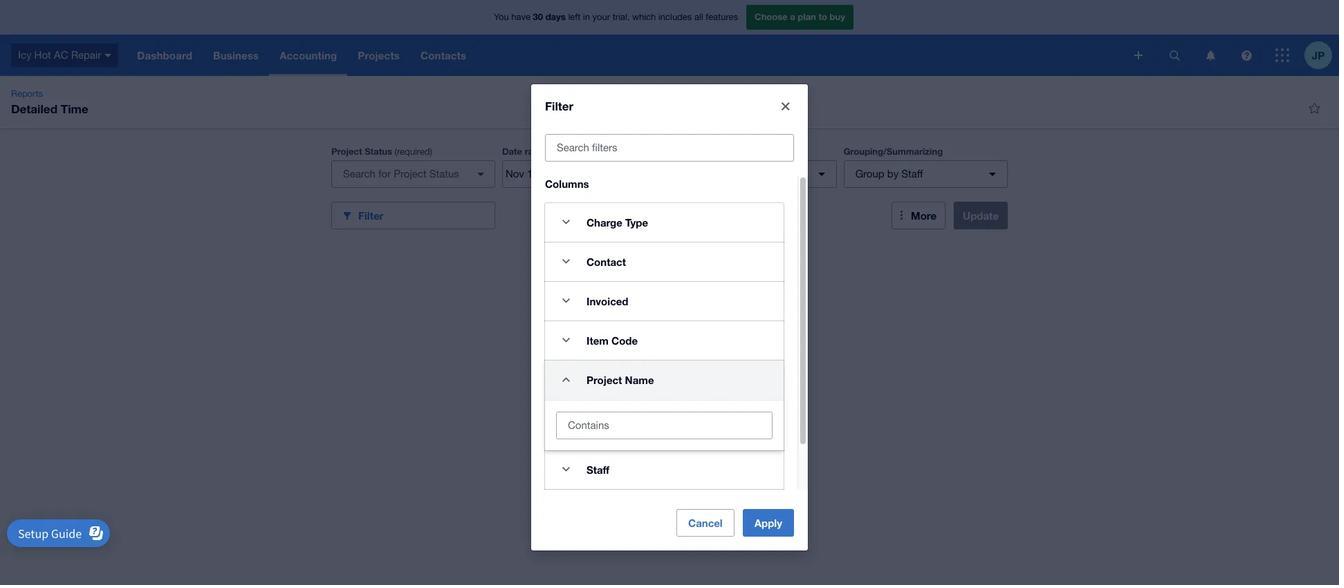 Task type: vqa. For each thing, say whether or not it's contained in the screenshot.
Related Reports
no



Task type: describe. For each thing, give the bounding box(es) containing it.
your
[[593, 12, 610, 22]]

jp
[[1312, 49, 1325, 61]]

icy hot ac repair
[[18, 49, 101, 61]]

item code
[[587, 334, 638, 347]]

date range : this month
[[502, 146, 599, 157]]

range
[[525, 146, 549, 157]]

trial,
[[613, 12, 630, 22]]

expand image for staff
[[552, 456, 580, 484]]

30
[[533, 11, 543, 22]]

filter inside filter button
[[358, 209, 383, 222]]

svg image inside icy hot ac repair popup button
[[105, 54, 112, 57]]

repair
[[71, 49, 101, 61]]

filter dialog
[[531, 84, 808, 551]]

Contains field
[[557, 413, 772, 439]]

you
[[494, 12, 509, 22]]

buy
[[830, 11, 845, 22]]

columns
[[545, 177, 589, 190]]

month
[[574, 147, 599, 157]]

in
[[583, 12, 590, 22]]

reports
[[11, 89, 43, 99]]

a
[[790, 11, 795, 22]]

left
[[568, 12, 581, 22]]

apply button
[[743, 509, 794, 537]]

status
[[365, 146, 392, 157]]

filter inside 'filter' dialog
[[545, 99, 574, 113]]

date
[[502, 146, 522, 157]]

item
[[587, 334, 609, 347]]

staff inside popup button
[[902, 168, 923, 180]]

features
[[706, 12, 738, 22]]

expand image for item code
[[552, 327, 580, 355]]

name
[[625, 374, 654, 386]]

project status ( required )
[[331, 146, 432, 157]]

project for project name
[[587, 374, 622, 386]]

)
[[430, 147, 432, 157]]

group by staff button
[[844, 160, 1008, 188]]

cancel button
[[677, 509, 734, 537]]

update
[[963, 210, 999, 222]]

ac
[[54, 49, 68, 61]]

expand image for contact
[[552, 248, 580, 276]]

jp button
[[1305, 35, 1339, 76]]

1 horizontal spatial svg image
[[1134, 51, 1143, 59]]

choose
[[755, 11, 788, 22]]



Task type: locate. For each thing, give the bounding box(es) containing it.
project for project status ( required )
[[331, 146, 362, 157]]

this
[[554, 147, 571, 157]]

hot
[[34, 49, 51, 61]]

1 vertical spatial filter
[[358, 209, 383, 222]]

(
[[395, 147, 397, 157]]

0 horizontal spatial svg image
[[105, 54, 112, 57]]

1 horizontal spatial project
[[587, 374, 622, 386]]

required
[[397, 147, 430, 157]]

invoiced
[[587, 295, 628, 307]]

more
[[911, 210, 937, 222]]

icy
[[18, 49, 31, 61]]

1 horizontal spatial filter
[[545, 99, 574, 113]]

detailed
[[11, 102, 57, 116]]

0 horizontal spatial project
[[331, 146, 362, 157]]

by
[[887, 168, 899, 180]]

filter down status
[[358, 209, 383, 222]]

0 vertical spatial staff
[[902, 168, 923, 180]]

staff inside 'filter' dialog
[[587, 464, 610, 476]]

reports link
[[6, 87, 48, 101]]

0 vertical spatial expand image
[[552, 209, 580, 236]]

type
[[625, 216, 648, 229]]

includes
[[658, 12, 692, 22]]

contact
[[587, 256, 626, 268]]

charge
[[587, 216, 622, 229]]

apply
[[755, 517, 782, 530]]

1 vertical spatial expand image
[[552, 287, 580, 315]]

you have 30 days left in your trial, which includes all features
[[494, 11, 738, 22]]

expand image left charge on the top
[[552, 209, 580, 236]]

2 expand image from the top
[[552, 327, 580, 355]]

expand image for invoiced
[[552, 287, 580, 315]]

close image
[[772, 92, 800, 120]]

group by staff
[[855, 168, 923, 180]]

:
[[549, 146, 552, 157]]

1 expand image from the top
[[552, 248, 580, 276]]

time
[[61, 102, 88, 116]]

svg image
[[1134, 51, 1143, 59], [105, 54, 112, 57]]

Search filters field
[[546, 135, 793, 161]]

Select end date field
[[571, 161, 638, 187]]

0 vertical spatial expand image
[[552, 248, 580, 276]]

collapse image
[[552, 366, 580, 394]]

2 vertical spatial expand image
[[552, 456, 580, 484]]

have
[[511, 12, 531, 22]]

svg image
[[1276, 48, 1289, 62], [1169, 50, 1180, 61], [1206, 50, 1215, 61], [1241, 50, 1252, 61]]

more button
[[892, 202, 946, 230]]

expand image
[[552, 248, 580, 276], [552, 327, 580, 355], [552, 456, 580, 484]]

staff
[[902, 168, 923, 180], [587, 464, 610, 476]]

all
[[694, 12, 703, 22]]

jp banner
[[0, 0, 1339, 76]]

days
[[546, 11, 566, 22]]

2 expand image from the top
[[552, 287, 580, 315]]

icy hot ac repair button
[[0, 35, 127, 76]]

expand image left 'invoiced'
[[552, 287, 580, 315]]

1 horizontal spatial staff
[[902, 168, 923, 180]]

0 vertical spatial filter
[[545, 99, 574, 113]]

grouping/summarizing
[[844, 146, 943, 157]]

which
[[632, 12, 656, 22]]

charge type
[[587, 216, 648, 229]]

navigation
[[127, 35, 1125, 76]]

project left status
[[331, 146, 362, 157]]

group
[[855, 168, 884, 180]]

3 expand image from the top
[[552, 456, 580, 484]]

1 expand image from the top
[[552, 209, 580, 236]]

project inside 'filter' dialog
[[587, 374, 622, 386]]

project left name
[[587, 374, 622, 386]]

choose a plan to buy
[[755, 11, 845, 22]]

filter up this
[[545, 99, 574, 113]]

navigation inside jp banner
[[127, 35, 1125, 76]]

1 vertical spatial staff
[[587, 464, 610, 476]]

0 vertical spatial project
[[331, 146, 362, 157]]

update button
[[954, 202, 1008, 230]]

0 horizontal spatial filter
[[358, 209, 383, 222]]

Select start date field
[[503, 161, 570, 187]]

expand image for charge type
[[552, 209, 580, 236]]

project
[[331, 146, 362, 157], [587, 374, 622, 386]]

0 horizontal spatial staff
[[587, 464, 610, 476]]

project name
[[587, 374, 654, 386]]

expand image
[[552, 209, 580, 236], [552, 287, 580, 315]]

cancel
[[688, 517, 723, 530]]

plan
[[798, 11, 816, 22]]

1 vertical spatial expand image
[[552, 327, 580, 355]]

reports detailed time
[[11, 89, 88, 116]]

code
[[612, 334, 638, 347]]

to
[[819, 11, 827, 22]]

filter
[[545, 99, 574, 113], [358, 209, 383, 222]]

1 vertical spatial project
[[587, 374, 622, 386]]

filter button
[[331, 202, 495, 230]]



